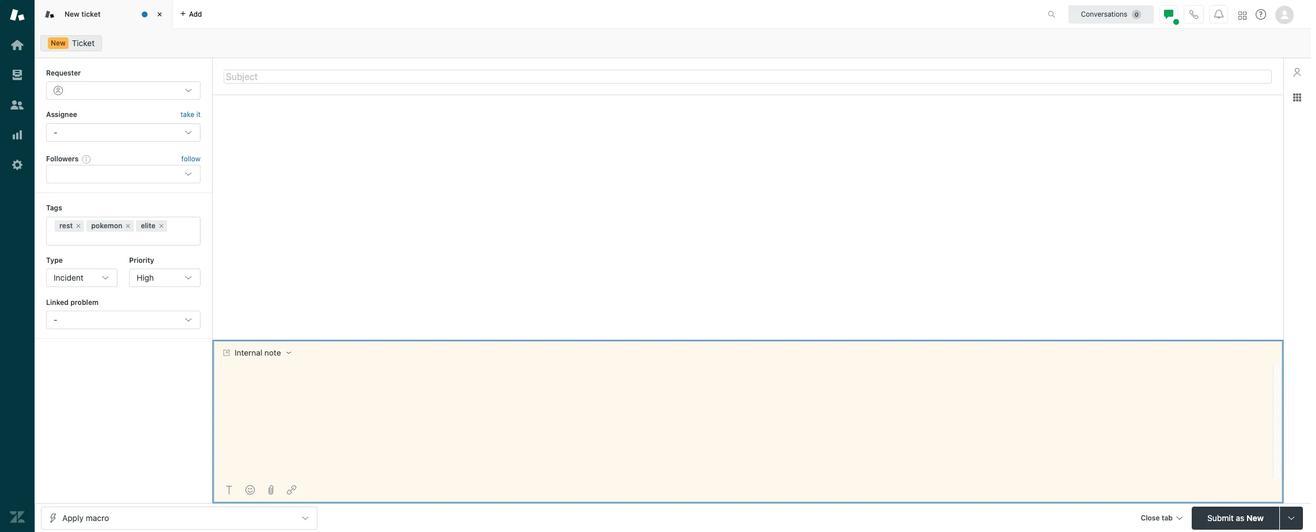 Task type: locate. For each thing, give the bounding box(es) containing it.
customer context image
[[1293, 67, 1302, 77]]

close image
[[154, 9, 165, 20]]

- inside the linked problem element
[[54, 315, 57, 325]]

2 remove image from the left
[[125, 222, 132, 229]]

new left the ticket
[[65, 10, 80, 18]]

new right as
[[1247, 513, 1264, 523]]

1 vertical spatial new
[[51, 39, 66, 47]]

follow button
[[181, 154, 201, 164]]

2 vertical spatial new
[[1247, 513, 1264, 523]]

0 vertical spatial -
[[54, 127, 57, 137]]

0 vertical spatial new
[[65, 10, 80, 18]]

remove image
[[75, 222, 82, 229], [125, 222, 132, 229], [158, 222, 165, 229]]

get started image
[[10, 37, 25, 52]]

0 horizontal spatial remove image
[[75, 222, 82, 229]]

new ticket
[[65, 10, 101, 18]]

minimize composer image
[[743, 335, 753, 345]]

1 remove image from the left
[[75, 222, 82, 229]]

3 remove image from the left
[[158, 222, 165, 229]]

conversations button
[[1069, 5, 1154, 23]]

macro
[[86, 513, 109, 523]]

requester
[[46, 69, 81, 77]]

- down assignee
[[54, 127, 57, 137]]

admin image
[[10, 157, 25, 172]]

1 horizontal spatial remove image
[[125, 222, 132, 229]]

remove image left elite
[[125, 222, 132, 229]]

-
[[54, 127, 57, 137], [54, 315, 57, 325]]

remove image for pokemon
[[125, 222, 132, 229]]

1 - from the top
[[54, 127, 57, 137]]

- for assignee
[[54, 127, 57, 137]]

secondary element
[[35, 32, 1312, 55]]

take it button
[[181, 109, 201, 121]]

take it
[[181, 110, 201, 119]]

new
[[65, 10, 80, 18], [51, 39, 66, 47], [1247, 513, 1264, 523]]

linked problem element
[[46, 311, 201, 329]]

submit as new
[[1208, 513, 1264, 523]]

new left ticket
[[51, 39, 66, 47]]

take
[[181, 110, 194, 119]]

high button
[[129, 269, 201, 287]]

requester element
[[46, 82, 201, 100]]

new for new ticket
[[65, 10, 80, 18]]

internal note button
[[213, 341, 301, 365]]

close tab button
[[1136, 506, 1188, 531]]

2 - from the top
[[54, 315, 57, 325]]

follow
[[181, 154, 201, 163]]

apply
[[62, 513, 84, 523]]

ticket
[[81, 10, 101, 18]]

2 horizontal spatial remove image
[[158, 222, 165, 229]]

new inside secondary element
[[51, 39, 66, 47]]

problem
[[70, 298, 99, 307]]

high
[[137, 273, 154, 282]]

Subject field
[[224, 69, 1272, 83]]

apps image
[[1293, 93, 1302, 102]]

- inside assignee element
[[54, 127, 57, 137]]

1 vertical spatial -
[[54, 315, 57, 325]]

remove image for elite
[[158, 222, 165, 229]]

new inside the new ticket tab
[[65, 10, 80, 18]]

remove image right rest
[[75, 222, 82, 229]]

customers image
[[10, 97, 25, 112]]

remove image right elite
[[158, 222, 165, 229]]

displays possible ticket submission types image
[[1287, 513, 1297, 523]]

pokemon
[[91, 221, 122, 230]]

submit
[[1208, 513, 1234, 523]]

add
[[189, 10, 202, 18]]

zendesk support image
[[10, 7, 25, 22]]

- down linked
[[54, 315, 57, 325]]

get help image
[[1256, 9, 1267, 20]]



Task type: vqa. For each thing, say whether or not it's contained in the screenshot.
the Priority at the top of page
yes



Task type: describe. For each thing, give the bounding box(es) containing it.
followers element
[[46, 165, 201, 183]]

Internal note composer Draft mode text field
[[218, 365, 1270, 389]]

main element
[[0, 0, 35, 532]]

notifications image
[[1215, 10, 1224, 19]]

format text image
[[225, 485, 234, 495]]

close tab
[[1141, 513, 1173, 522]]

assignee
[[46, 110, 77, 119]]

apply macro
[[62, 513, 109, 523]]

close
[[1141, 513, 1160, 522]]

- for linked problem
[[54, 315, 57, 325]]

info on adding followers image
[[82, 154, 91, 164]]

priority
[[129, 256, 154, 264]]

internal
[[235, 348, 262, 357]]

rest
[[59, 221, 73, 230]]

add link (cmd k) image
[[287, 485, 296, 495]]

type
[[46, 256, 63, 264]]

internal note
[[235, 348, 281, 357]]

reporting image
[[10, 127, 25, 142]]

add button
[[173, 0, 209, 28]]

tab
[[1162, 513, 1173, 522]]

assignee element
[[46, 123, 201, 142]]

conversations
[[1081, 10, 1128, 18]]

note
[[265, 348, 281, 357]]

new for new
[[51, 39, 66, 47]]

views image
[[10, 67, 25, 82]]

new ticket tab
[[35, 0, 173, 29]]

ticket
[[72, 38, 95, 48]]

followers
[[46, 154, 79, 163]]

tags
[[46, 204, 62, 212]]

remove image for rest
[[75, 222, 82, 229]]

incident
[[54, 273, 84, 282]]

insert emojis image
[[246, 485, 255, 495]]

incident button
[[46, 269, 118, 287]]

button displays agent's chat status as online. image
[[1165, 10, 1174, 19]]

add attachment image
[[266, 485, 276, 495]]

as
[[1236, 513, 1245, 523]]

elite
[[141, 221, 156, 230]]

linked problem
[[46, 298, 99, 307]]

zendesk image
[[10, 510, 25, 525]]

it
[[196, 110, 201, 119]]

zendesk products image
[[1239, 11, 1247, 19]]

tabs tab list
[[35, 0, 1036, 29]]

linked
[[46, 298, 69, 307]]



